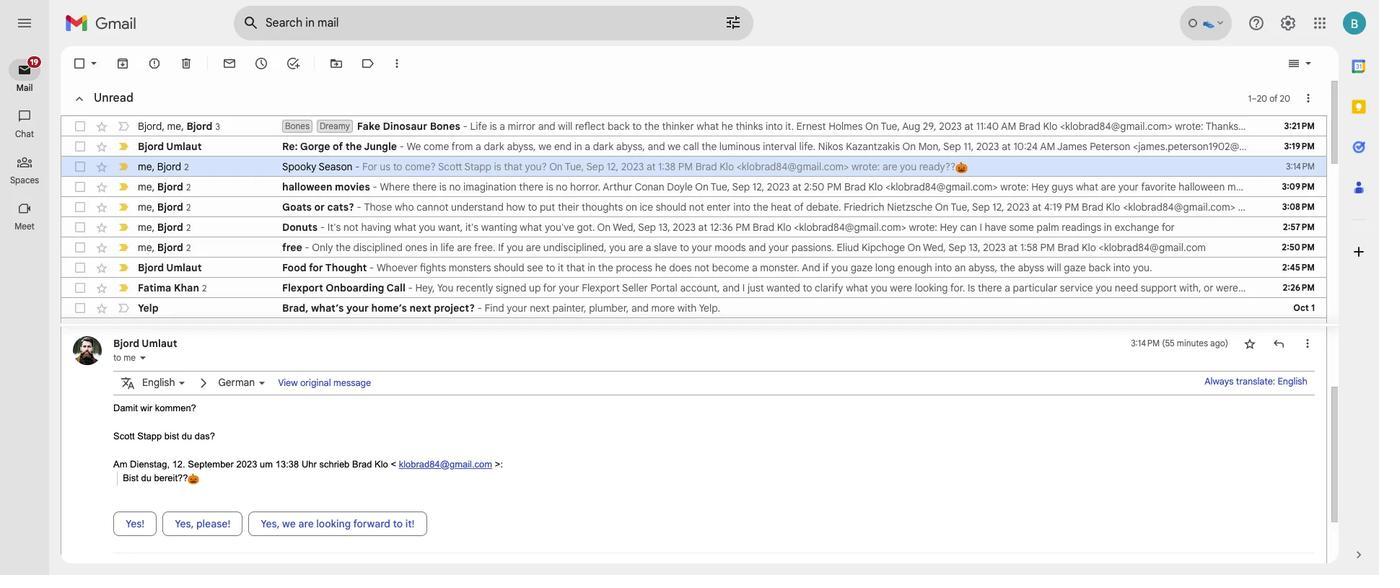 Task type: describe. For each thing, give the bounding box(es) containing it.
- left for
[[355, 160, 360, 173]]

me for free
[[138, 241, 152, 254]]

brad,
[[282, 302, 308, 315]]

you up process
[[609, 241, 626, 254]]

1 horizontal spatial bones
[[430, 120, 460, 133]]

you down cannot
[[419, 221, 436, 234]]

a right from
[[476, 140, 481, 153]]

10 row from the top
[[61, 298, 1327, 318]]

<klobrad84@gmail.com> down re: gorge of the jungle - we come from a dark abyss, we end in a dark abyss, and we call the luminous interval life. nikos kazantzakis on mon, sep 11, 2023 at 10:24 am james peterson <james.peterson1902@gmail.com> wrote:
[[737, 160, 849, 173]]

and down become
[[723, 281, 740, 294]]

0 horizontal spatial hey
[[940, 221, 958, 234]]

a left the mirror
[[500, 120, 505, 133]]

me for donuts
[[138, 220, 152, 233]]

spaces heading
[[0, 175, 49, 186]]

goats
[[282, 201, 312, 214]]

are up see on the left top of the page
[[526, 241, 541, 254]]

tue, up the horror.
[[565, 160, 584, 173]]

some
[[1009, 221, 1034, 234]]

what's
[[311, 302, 344, 315]]

0 horizontal spatial back
[[608, 120, 630, 133]]

looking inside yes, we are looking forward to it! button
[[316, 517, 351, 530]]

painter,
[[552, 302, 587, 315]]

2 for halloween
[[186, 182, 191, 192]]

english list box
[[142, 373, 189, 393]]

yes, for yes, please!
[[175, 517, 194, 530]]

1 vertical spatial not
[[343, 221, 359, 234]]

on up enough
[[908, 241, 921, 254]]

wrote: up <james.peterson1902@gmail.com>
[[1175, 120, 1204, 133]]

2023 up goats or cats? - those who cannot understand how to put their thoughts on ice should not enter into the heat of debate. friedrich nietzsche on tue, sep 12, 2023 at 4:19 pm brad klo <klobrad84@gmail.com> wrote: i at the top
[[767, 180, 790, 193]]

1 20 from the left
[[1257, 93, 1267, 104]]

palm
[[1037, 221, 1059, 234]]

1:58
[[1020, 241, 1038, 254]]

unread
[[94, 91, 133, 105]]

pm right 2:50
[[827, 180, 842, 193]]

a left slave
[[646, 241, 651, 254]]

archive image
[[115, 56, 130, 71]]

4:19
[[1044, 201, 1062, 214]]

1 vertical spatial that
[[566, 261, 585, 274]]

delete image
[[179, 56, 193, 71]]

ready??
[[919, 160, 956, 173]]

2 horizontal spatial abyss,
[[969, 261, 998, 274]]

2 for donuts
[[186, 222, 191, 233]]

and right moods
[[749, 241, 766, 254]]

bist du bereit??
[[123, 473, 188, 484]]

thinks
[[736, 120, 763, 133]]

navigation containing mail
[[0, 46, 51, 575]]

guys
[[1052, 180, 1073, 193]]

particular
[[1013, 281, 1058, 294]]

and right the mirror
[[538, 120, 556, 133]]

bjord , me , bjord 3
[[138, 119, 220, 132]]

to me
[[113, 352, 136, 363]]

0 horizontal spatial or
[[314, 201, 325, 214]]

brad up readings
[[1082, 201, 1104, 214]]

flexport onboarding call - hey, you recently signed up for your flexport seller portal account, and i just wanted to clarify what you were looking for. is there a particular service you need support with, or were you just
[[282, 281, 1277, 294]]

search in mail image
[[238, 10, 264, 36]]

are down peterson at the right of page
[[1101, 180, 1116, 193]]

gorge
[[300, 140, 330, 153]]

mirror
[[508, 120, 536, 133]]

12:36
[[710, 221, 733, 234]]

the left abyss
[[1000, 261, 1015, 274]]

peterson
[[1090, 140, 1131, 153]]

we inside button
[[282, 517, 296, 530]]

to right the us on the top of page
[[393, 160, 402, 173]]

sep up the horror.
[[586, 160, 604, 173]]

yelp for brad, what's your home's next project?
[[138, 302, 159, 315]]

and
[[802, 261, 820, 274]]

to right slave
[[680, 241, 689, 254]]

monster.
[[760, 261, 800, 274]]

- left we
[[400, 140, 404, 153]]

at left 4:19
[[1032, 201, 1042, 214]]

2:57 pm
[[1283, 222, 1315, 232]]

hey,
[[415, 281, 435, 294]]

eliud
[[837, 241, 859, 254]]

imagination
[[463, 180, 517, 193]]

4 ͏͏ from the left
[[893, 322, 896, 335]]

8 ͏͏ from the left
[[971, 322, 973, 335]]

need
[[1115, 281, 1138, 294]]

2:50 pm
[[1282, 242, 1315, 253]]

2:26 pm
[[1283, 282, 1315, 293]]

spooky
[[282, 160, 316, 173]]

2 flexport from the left
[[582, 281, 620, 294]]

klo up friedrich on the right top of page
[[869, 180, 883, 193]]

mark as unread image
[[222, 56, 237, 71]]

sat,
[[1307, 120, 1325, 133]]

advanced search options image
[[719, 8, 748, 37]]

1 horizontal spatial english
[[1278, 376, 1308, 387]]

1 horizontal spatial there
[[519, 180, 544, 193]]

11 row from the top
[[61, 318, 1327, 338]]

klobrad84@gmail.com link
[[399, 459, 492, 470]]

you left 2:26 pm
[[1241, 281, 1258, 294]]

wrote: down kazantzakis
[[852, 160, 880, 173]]

kipchoge
[[862, 241, 905, 254]]

the down fake
[[345, 140, 362, 153]]

2 for goats
[[186, 202, 191, 213]]

0 horizontal spatial 13,
[[659, 221, 670, 234]]

re:
[[282, 140, 298, 153]]

are up process
[[628, 241, 643, 254]]

, for free
[[152, 241, 155, 254]]

luminous
[[719, 140, 760, 153]]

at left 12:36
[[698, 221, 707, 234]]

spots
[[370, 322, 398, 335]]

0 vertical spatial will
[[558, 120, 573, 133]]

1 vertical spatial or
[[1204, 281, 1214, 294]]

2 dark from the left
[[593, 140, 614, 153]]

2 no from the left
[[556, 180, 568, 193]]

come?
[[405, 160, 436, 173]]

want,
[[438, 221, 463, 234]]

end
[[554, 140, 572, 153]]

2023 left um in the bottom of the page
[[236, 459, 257, 470]]

those
[[364, 201, 392, 214]]

yes, for yes, we are looking forward to it!
[[261, 517, 280, 530]]

is up imagination
[[494, 160, 501, 173]]

a down free - only the disciplined ones in life are free. if you are undisciplined, you are a slave to your moods and your passions. eliud kipchoge on wed, sep 13, 2023 at 1:58 pm brad klo <klobrad84@gmail.com
[[752, 261, 758, 274]]

your up 'taco'
[[346, 302, 369, 315]]

to left put
[[528, 201, 537, 214]]

got.
[[577, 221, 595, 234]]

1 horizontal spatial 13,
[[969, 241, 981, 254]]

account,
[[680, 281, 720, 294]]

1 ͏͏ from the left
[[842, 322, 844, 335]]

1 me , bjord 2 from the top
[[138, 160, 189, 173]]

on right got.
[[597, 221, 611, 234]]

1 horizontal spatial will
[[1047, 261, 1061, 274]]

into up need in the right of the page
[[1113, 261, 1131, 274]]

view original message
[[278, 377, 371, 389]]

pm right 1:58
[[1040, 241, 1055, 254]]

1 horizontal spatial of
[[794, 201, 804, 214]]

your down signed
[[507, 302, 527, 315]]

- for us to come? scott stapp is that you? on tue, sep 12, 2023 at 1:38 pm brad klo <klobrad84@gmail.com> wrote: are you ready??
[[353, 160, 956, 173]]

0 vertical spatial umlaut
[[166, 140, 202, 153]]

labels image
[[361, 56, 375, 71]]

0 horizontal spatial 🎃 image
[[188, 473, 199, 485]]

brad down readings
[[1058, 241, 1079, 254]]

2023 up arthur
[[621, 160, 644, 173]]

11:40
[[976, 120, 999, 133]]

out
[[498, 322, 513, 335]]

holmes
[[829, 120, 863, 133]]

3:08 pm
[[1282, 201, 1315, 212]]

what right guys
[[1076, 180, 1098, 193]]

1 horizontal spatial next
[[530, 302, 550, 315]]

0 horizontal spatial abyss,
[[507, 140, 536, 153]]

call
[[387, 281, 406, 294]]

find
[[485, 302, 504, 315]]

2 20 from the left
[[1280, 93, 1290, 104]]

2 horizontal spatial i
[[1269, 201, 1272, 214]]

more image
[[390, 56, 404, 71]]

wrote: down movies?
[[1238, 201, 1267, 214]]

who
[[395, 201, 414, 214]]

2 were from the left
[[1216, 281, 1238, 294]]

on
[[626, 201, 637, 214]]

exchange
[[1115, 221, 1159, 234]]

1 inside "row"
[[1311, 302, 1315, 313]]

english inside list box
[[142, 376, 175, 389]]

enough
[[898, 261, 932, 274]]

0 horizontal spatial he
[[655, 261, 667, 274]]

looking inside "row"
[[915, 281, 948, 294]]

for right 'thanks'
[[1241, 120, 1254, 133]]

are down kazantzakis
[[883, 160, 897, 173]]

english option
[[142, 373, 175, 393]]

signed
[[496, 281, 526, 294]]

thanks
[[1206, 120, 1239, 133]]

- left "where"
[[373, 180, 377, 193]]

on left mon,
[[902, 140, 916, 153]]

german option
[[218, 373, 255, 393]]

become
[[712, 261, 749, 274]]

Search in mail text field
[[266, 16, 684, 30]]

a down "reflect"
[[585, 140, 590, 153]]

abyss
[[1018, 261, 1044, 274]]

0 vertical spatial 12,
[[607, 160, 619, 173]]

wrote: up 'some'
[[1000, 180, 1029, 193]]

me , bjord 2 for free
[[138, 241, 191, 254]]

4 row from the top
[[61, 177, 1327, 197]]

1 horizontal spatial abyss,
[[616, 140, 645, 153]]

me , bjord 2 for halloween
[[138, 180, 191, 193]]

into left the an
[[935, 261, 952, 274]]

2 vertical spatial 12,
[[993, 201, 1004, 214]]

spaces
[[10, 175, 39, 185]]

2 horizontal spatial of
[[1270, 93, 1278, 104]]

2023 up slave
[[673, 221, 696, 234]]

brad down call
[[695, 160, 717, 173]]

3 ͏͏ from the left
[[880, 322, 883, 335]]

3
[[215, 121, 220, 132]]

2023 down have
[[983, 241, 1006, 254]]

the left thinker
[[644, 120, 660, 133]]

, for spooky season
[[152, 160, 155, 173]]

me , bjord 2 for goats
[[138, 200, 191, 213]]

into left it.
[[766, 120, 783, 133]]

you down long
[[871, 281, 888, 294]]

3:14 pm (55 minutes ago) cell
[[1131, 336, 1228, 350]]

1 vertical spatial bjord umlaut
[[138, 261, 202, 274]]

0 vertical spatial du
[[182, 431, 192, 441]]

2 aug from the left
[[1327, 120, 1345, 133]]

2023 right 11,
[[976, 140, 999, 153]]

2023 right "29," on the right
[[939, 120, 962, 133]]

2 vertical spatial not
[[694, 261, 710, 274]]

your left favorite
[[1118, 180, 1139, 193]]

brad down goats or cats? - those who cannot understand how to put their thoughts on ice should not enter into the heat of debate. friedrich nietzsche on tue, sep 12, 2023 at 4:19 pm brad klo <klobrad84@gmail.com> wrote: i at the top
[[753, 221, 774, 234]]

2 horizontal spatial there
[[978, 281, 1002, 294]]

an
[[955, 261, 966, 274]]

on right nietzsche
[[935, 201, 949, 214]]

1 vertical spatial scott
[[113, 431, 135, 441]]

yes, we are looking forward to it!
[[261, 517, 415, 530]]

3:14 pm (55 minutes ago)
[[1131, 337, 1228, 348]]

sep down luminous on the right of page
[[732, 180, 750, 193]]

sep up the an
[[948, 241, 966, 254]]

tue, up kazantzakis
[[881, 120, 900, 133]]

with,
[[1179, 281, 1201, 294]]

1 vertical spatial umlaut
[[166, 261, 202, 274]]

jungle
[[364, 140, 397, 153]]

ice
[[640, 201, 653, 214]]

damit
[[113, 402, 138, 413]]

it!
[[405, 517, 415, 530]]

scott inside "row"
[[438, 160, 462, 173]]

klo down heat
[[777, 221, 791, 234]]

mail heading
[[0, 82, 49, 94]]

19
[[30, 57, 38, 67]]

1 horizontal spatial wed,
[[923, 241, 946, 254]]

Search in mail search field
[[234, 6, 753, 40]]

report spam image
[[147, 56, 162, 71]]

- down disciplined
[[369, 261, 374, 274]]

pm right "1:38"
[[678, 160, 693, 173]]

favorite
[[1141, 180, 1176, 193]]

- right cats? at the left of page
[[357, 201, 361, 214]]

12.
[[172, 459, 185, 470]]

tue, up the enter
[[711, 180, 730, 193]]

free - only the disciplined ones in life are free. if you are undisciplined, you are a slave to your moods and your passions. eliud kipchoge on wed, sep 13, 2023 at 1:58 pm brad klo <klobrad84@gmail.com
[[282, 241, 1206, 254]]

your up painter,
[[559, 281, 579, 294]]

the right call
[[702, 140, 717, 153]]

1 vertical spatial 12,
[[753, 180, 764, 193]]

dinosaur
[[383, 120, 427, 133]]

rancho
[[736, 322, 771, 335]]

0 vertical spatial not
[[689, 201, 704, 214]]

seller
[[622, 281, 648, 294]]

is up put
[[546, 180, 553, 193]]

passions.
[[792, 241, 834, 254]]

, for goats or cats?
[[152, 200, 155, 213]]

0 horizontal spatial wed,
[[613, 221, 636, 234]]

- left the life
[[463, 120, 468, 133]]

your up food for thought - whoever fights monsters should see to it that in the process he does not become a monster. and if you gaze long enough into an abyss, the abyss will gaze back into you. at the top of the page
[[692, 241, 712, 254]]

1 vertical spatial du
[[141, 473, 151, 484]]

on up kazantzakis
[[865, 120, 879, 133]]

um
[[260, 459, 273, 470]]

how
[[506, 201, 525, 214]]

2023 up 'some'
[[1007, 201, 1030, 214]]

klo up james
[[1043, 120, 1058, 133]]

on right you?
[[549, 160, 563, 173]]

it's
[[327, 221, 341, 234]]

3 row from the top
[[61, 157, 1327, 177]]

cats?
[[327, 201, 354, 214]]

home's
[[371, 302, 407, 315]]

snooze image
[[254, 56, 268, 71]]

away image
[[1203, 17, 1215, 29]]

only
[[312, 241, 333, 254]]

at left 1:58
[[1009, 241, 1018, 254]]

in right readings
[[1104, 221, 1112, 234]]

add to tasks image
[[286, 56, 300, 71]]

- right call
[[408, 281, 413, 294]]

horror.
[[570, 180, 601, 193]]

1 just from the left
[[748, 281, 764, 294]]

0 horizontal spatial bones
[[285, 121, 310, 131]]

call
[[683, 140, 699, 153]]

- left it's
[[320, 221, 325, 234]]

reflect
[[575, 120, 605, 133]]

1 vertical spatial stapp
[[137, 431, 162, 441]]

food
[[282, 261, 307, 274]]

readings
[[1062, 221, 1102, 234]]

2 row from the top
[[61, 136, 1327, 157]]

the left list
[[516, 322, 531, 335]]

for
[[362, 160, 377, 173]]

german list box
[[218, 373, 269, 393]]

unread button
[[65, 84, 139, 113]]

1 horizontal spatial hey
[[1032, 180, 1049, 193]]

have
[[985, 221, 1007, 234]]



Task type: vqa. For each thing, say whether or not it's contained in the screenshot.
"see" at the top left of page
yes



Task type: locate. For each thing, give the bounding box(es) containing it.
not
[[689, 201, 704, 214], [343, 221, 359, 234], [694, 261, 710, 274]]

will up end
[[558, 120, 573, 133]]

1 horizontal spatial yes,
[[261, 517, 280, 530]]

1 vertical spatial of
[[333, 140, 343, 153]]

debate.
[[806, 201, 841, 214]]

row
[[61, 116, 1345, 136], [61, 136, 1327, 157], [61, 157, 1327, 177], [61, 177, 1327, 197], [61, 197, 1327, 217], [61, 217, 1327, 237], [61, 237, 1327, 258], [61, 258, 1327, 278], [61, 278, 1327, 298], [61, 298, 1327, 318], [61, 318, 1327, 338]]

am
[[1001, 120, 1016, 133], [1040, 140, 1055, 153]]

in left life
[[430, 241, 438, 254]]

process
[[616, 261, 653, 274]]

thoughts
[[582, 201, 623, 214]]

1 horizontal spatial 3:14 pm
[[1286, 161, 1315, 172]]

us
[[380, 160, 390, 173]]

3:14 pm for 3:14 pm
[[1286, 161, 1315, 172]]

food for thought - whoever fights monsters should see to it that in the process he does not become a monster. and if you gaze long enough into an abyss, the abyss will gaze back into you.
[[282, 261, 1152, 274]]

6 ͏͏ from the left
[[932, 322, 935, 335]]

du down the dienstag,
[[141, 473, 151, 484]]

at left "1:38"
[[647, 160, 656, 173]]

, for halloween movies
[[152, 180, 155, 193]]

0 horizontal spatial there
[[412, 180, 437, 193]]

on
[[865, 120, 879, 133], [1291, 120, 1305, 133], [902, 140, 916, 153], [549, 160, 563, 173], [695, 180, 709, 193], [935, 201, 949, 214], [597, 221, 611, 234], [908, 241, 921, 254]]

aug
[[902, 120, 920, 133], [1327, 120, 1345, 133]]

he left thinks
[[722, 120, 733, 133]]

your down brad, what's your home's next project? - find your next painter, plumber, and more with yelp. ͏ ͏ ͏ ͏ ͏ ͏ ͏ ͏ ͏ ͏ ͏ ͏ ͏ ͏ ͏ ͏ ͏ ͏ ͏ ͏ ͏ ͏ ͏ ͏ ͏ ͏ ͏ ͏ ͏ ͏ ͏ ͏ ͏ ͏ ͏ ͏ ͏ ͏ ͏ ͏ ͏ ͏ ͏ ͏ ͏ ͏ ͏ ͏ ͏ ͏ ͏ ͏ ͏ ͏ ͏ ͏ ͏ ͏ ͏ ͏ ͏ ͏ ͏ ͏ ͏ ͏ ͏ ͏ ͏ ͏ ͏ ͏ ͏ ͏ at the bottom of page
[[589, 322, 610, 335]]

9 row from the top
[[61, 278, 1327, 298]]

1 yelp from the top
[[138, 302, 159, 315]]

looking
[[915, 281, 948, 294], [316, 517, 351, 530]]

5 ͏͏ from the left
[[919, 322, 922, 335]]

hey left can at the top right of page
[[940, 221, 958, 234]]

the left heat
[[753, 201, 768, 214]]

3:14 pm inside "row"
[[1286, 161, 1315, 172]]

stapp inside unread tab panel
[[464, 160, 491, 173]]

you right if
[[832, 261, 848, 274]]

in down undisciplined,
[[588, 261, 596, 274]]

0 horizontal spatial i
[[743, 281, 745, 294]]

bjord
[[138, 119, 162, 132], [186, 119, 213, 132], [138, 140, 164, 153], [157, 160, 181, 173], [157, 180, 183, 193], [157, 200, 183, 213], [157, 220, 183, 233], [157, 241, 183, 254], [138, 261, 164, 274], [113, 337, 139, 350]]

he
[[722, 120, 733, 133], [655, 261, 667, 274]]

12, up goats or cats? - those who cannot understand how to put their thoughts on ice should not enter into the heat of debate. friedrich nietzsche on tue, sep 12, 2023 at 4:19 pm brad klo <klobrad84@gmail.com> wrote: i at the top
[[753, 180, 764, 193]]

1 horizontal spatial halloween
[[1179, 180, 1225, 193]]

>:
[[495, 459, 503, 470]]

halloween down <james.peterson1902@gmail.com>
[[1179, 180, 1225, 193]]

into right the enter
[[733, 201, 751, 214]]

None checkbox
[[72, 56, 87, 71], [73, 119, 87, 134], [73, 139, 87, 154], [73, 180, 87, 194], [73, 200, 87, 214], [73, 220, 87, 235], [73, 240, 87, 255], [73, 281, 87, 295], [73, 321, 87, 336], [72, 56, 87, 71], [73, 119, 87, 134], [73, 139, 87, 154], [73, 180, 87, 194], [73, 200, 87, 214], [73, 220, 87, 235], [73, 240, 87, 255], [73, 281, 87, 295], [73, 321, 87, 336]]

brad
[[1019, 120, 1041, 133], [695, 160, 717, 173], [844, 180, 866, 193], [1082, 201, 1104, 214], [753, 221, 774, 234], [1058, 241, 1079, 254], [352, 459, 372, 470]]

yes, inside button
[[261, 517, 280, 530]]

and
[[538, 120, 556, 133], [648, 140, 665, 153], [749, 241, 766, 254], [723, 281, 740, 294], [631, 302, 649, 315], [549, 322, 567, 335]]

the left the tip.
[[1257, 120, 1272, 133]]

1 gaze from the left
[[851, 261, 873, 274]]

free
[[282, 241, 302, 254]]

1 vertical spatial wed,
[[923, 241, 946, 254]]

you right "if"
[[507, 241, 523, 254]]

1 vertical spatial 🎃 image
[[188, 473, 199, 485]]

dark down "reflect"
[[593, 140, 614, 153]]

0 horizontal spatial am
[[1001, 120, 1016, 133]]

1 yes, from the left
[[175, 517, 194, 530]]

in right dream at the bottom
[[726, 322, 734, 335]]

1 halloween from the left
[[282, 180, 332, 193]]

0 vertical spatial am
[[1001, 120, 1016, 133]]

brad right schrieb
[[352, 459, 372, 470]]

1 horizontal spatial should
[[656, 201, 686, 214]]

0 vertical spatial 13,
[[659, 221, 670, 234]]

wrote: down sat,
[[1294, 140, 1323, 153]]

nikos
[[818, 140, 843, 153]]

1 vertical spatial will
[[1047, 261, 1061, 274]]

the left process
[[598, 261, 613, 274]]

sep left 11,
[[943, 140, 961, 153]]

0 horizontal spatial du
[[141, 473, 151, 484]]

2 ͏͏ from the left
[[854, 322, 857, 335]]

on right the tip.
[[1291, 120, 1305, 133]]

friedrich
[[844, 201, 885, 214]]

2 inside fatima khan 2
[[202, 283, 207, 293]]

0 horizontal spatial yes,
[[175, 517, 194, 530]]

sep 29
[[1287, 323, 1315, 333]]

support
[[1141, 281, 1177, 294]]

klo left the <
[[375, 459, 388, 470]]

support image
[[1248, 14, 1265, 32]]

donuts - it's not having what you want, it's wanting what you've got. on wed, sep 13, 2023 at 12:36 pm brad klo <klobrad84@gmail.com> wrote: hey can i have some palm readings in exchange for
[[282, 221, 1175, 234]]

1 horizontal spatial no
[[556, 180, 568, 193]]

main menu image
[[16, 14, 33, 32]]

2 horizontal spatial we
[[668, 140, 681, 153]]

chat heading
[[0, 128, 49, 140]]

row containing fatima khan
[[61, 278, 1327, 298]]

1 horizontal spatial am
[[1040, 140, 1055, 153]]

<klobrad84@gmail.com> up the eliud
[[794, 221, 906, 234]]

0 horizontal spatial just
[[748, 281, 764, 294]]

meet heading
[[0, 221, 49, 232]]

service
[[1060, 281, 1093, 294]]

understand
[[451, 201, 504, 214]]

2 yelp from the top
[[138, 322, 159, 335]]

umlaut up khan
[[166, 261, 202, 274]]

3:14 pm inside cell
[[1131, 337, 1160, 348]]

2 vertical spatial umlaut
[[142, 337, 177, 350]]

klo down readings
[[1082, 241, 1096, 254]]

translate:
[[1236, 376, 1275, 387]]

3:14 pm for 3:14 pm (55 minutes ago)
[[1131, 337, 1160, 348]]

on right the doyle
[[695, 180, 709, 193]]

5 me , bjord 2 from the top
[[138, 241, 191, 254]]

, for donuts
[[152, 220, 155, 233]]

yelp for the top 100 taco spots are here
[[138, 322, 159, 335]]

next down plumber,
[[612, 322, 632, 335]]

wed, up enough
[[923, 241, 946, 254]]

0 vertical spatial wed,
[[613, 221, 636, 234]]

2 vertical spatial bjord umlaut
[[113, 337, 177, 350]]

1 were from the left
[[890, 281, 912, 294]]

0 horizontal spatial that
[[504, 160, 522, 173]]

in right end
[[574, 140, 582, 153]]

1 vertical spatial 3:14 pm
[[1131, 337, 1160, 348]]

2 gaze from the left
[[1064, 261, 1086, 274]]

what down who
[[394, 221, 416, 234]]

me , bjord 2 for donuts
[[138, 220, 191, 233]]

1 vertical spatial yelp
[[138, 322, 159, 335]]

to left thinker
[[632, 120, 642, 133]]

1 horizontal spatial back
[[1089, 261, 1111, 274]]

arthur
[[603, 180, 632, 193]]

heat
[[771, 201, 792, 214]]

moods
[[715, 241, 746, 254]]

1 horizontal spatial scott
[[438, 160, 462, 173]]

fake dinosaur bones - life is a mirror and will reflect back to the thinker what he thinks into it. ernest holmes on tue, aug 29, 2023 at 11:40 am brad klo <klobrad84@gmail.com> wrote: thanks for the tip. on sat, aug
[[357, 120, 1345, 133]]

gmail image
[[65, 9, 144, 38]]

for right up
[[543, 281, 556, 294]]

🎃 image inside "row"
[[956, 162, 968, 174]]

and right list
[[549, 322, 567, 335]]

0 vertical spatial 1
[[1248, 93, 1252, 104]]

settings image
[[1280, 14, 1297, 32]]

1 vertical spatial 1
[[1311, 302, 1315, 313]]

2 yes, from the left
[[261, 517, 280, 530]]

are
[[883, 160, 897, 173], [1101, 180, 1116, 193], [457, 241, 472, 254], [526, 241, 541, 254], [628, 241, 643, 254], [401, 322, 417, 335], [298, 517, 314, 530]]

1 horizontal spatial gaze
[[1064, 261, 1086, 274]]

me , bjord 2
[[138, 160, 189, 173], [138, 180, 191, 193], [138, 200, 191, 213], [138, 220, 191, 233], [138, 241, 191, 254]]

🎃 image
[[956, 162, 968, 174], [188, 473, 199, 485]]

you've
[[545, 221, 574, 234]]

8 row from the top
[[61, 258, 1327, 278]]

flexport
[[282, 281, 323, 294], [582, 281, 620, 294]]

portal
[[651, 281, 678, 294]]

to left 'it'
[[546, 261, 555, 274]]

move to image
[[329, 56, 344, 71]]

flexport up brad, what's your home's next project? - find your next painter, plumber, and more with yelp. ͏ ͏ ͏ ͏ ͏ ͏ ͏ ͏ ͏ ͏ ͏ ͏ ͏ ͏ ͏ ͏ ͏ ͏ ͏ ͏ ͏ ͏ ͏ ͏ ͏ ͏ ͏ ͏ ͏ ͏ ͏ ͏ ͏ ͏ ͏ ͏ ͏ ͏ ͏ ͏ ͏ ͏ ͏ ͏ ͏ ͏ ͏ ͏ ͏ ͏ ͏ ͏ ͏ ͏ ͏ ͏ ͏ ͏ ͏ ͏ ͏ ͏ ͏ ͏ ͏ ͏ ͏ ͏ ͏ ͏ ͏ ͏ ͏ ͏ at the bottom of page
[[582, 281, 620, 294]]

unread main content
[[61, 46, 1345, 575]]

7 row from the top
[[61, 237, 1327, 258]]

0 horizontal spatial aug
[[902, 120, 920, 133]]

2:50
[[804, 180, 825, 193]]

are right life
[[457, 241, 472, 254]]

bjord umlaut up fatima khan 2
[[138, 261, 202, 274]]

he left does
[[655, 261, 667, 274]]

1 horizontal spatial du
[[182, 431, 192, 441]]

1 flexport from the left
[[282, 281, 323, 294]]

2 for free
[[186, 242, 191, 253]]

to down and
[[803, 281, 812, 294]]

it.
[[785, 120, 794, 133]]

4 me , bjord 2 from the top
[[138, 220, 191, 233]]

inbox section options image
[[1301, 91, 1316, 105]]

2 horizontal spatial 12,
[[993, 201, 1004, 214]]

6 row from the top
[[61, 217, 1327, 237]]

1 dark from the left
[[484, 140, 504, 153]]

1 vertical spatial back
[[1089, 261, 1111, 274]]

yes, inside 'button'
[[175, 517, 194, 530]]

a left particular at the right of the page
[[1005, 281, 1010, 294]]

schrieb
[[319, 459, 350, 470]]

12, up have
[[993, 201, 1004, 214]]

1 horizontal spatial that
[[566, 261, 585, 274]]

should down the doyle
[[656, 201, 686, 214]]

meet
[[15, 221, 35, 232]]

check
[[466, 322, 495, 335]]

enter
[[707, 201, 731, 214]]

1 aug from the left
[[902, 120, 920, 133]]

1 vertical spatial am
[[1040, 140, 1055, 153]]

is up cannot
[[439, 180, 447, 193]]

hey left guys
[[1032, 180, 1049, 193]]

<klobrad84@gmail.com> down ready??
[[886, 180, 998, 193]]

what
[[697, 120, 719, 133], [1076, 180, 1098, 193], [394, 221, 416, 234], [520, 221, 542, 234], [846, 281, 868, 294]]

0 horizontal spatial should
[[494, 261, 524, 274]]

mail
[[16, 82, 33, 93]]

what right the clarify
[[846, 281, 868, 294]]

life
[[470, 120, 487, 133]]

khan
[[174, 281, 199, 294]]

for up <klobrad84@gmail.com
[[1162, 221, 1175, 234]]

gaze up service
[[1064, 261, 1086, 274]]

0 horizontal spatial of
[[333, 140, 343, 153]]

3:14 pm down 3:19 pm
[[1286, 161, 1315, 172]]

halloween down "spooky"
[[282, 180, 332, 193]]

klo
[[1043, 120, 1058, 133], [720, 160, 734, 173], [869, 180, 883, 193], [1106, 201, 1121, 214], [777, 221, 791, 234], [1082, 241, 1096, 254], [375, 459, 388, 470]]

0 vertical spatial bjord umlaut
[[138, 140, 202, 153]]

conan
[[635, 180, 665, 193]]

me for halloween movies
[[138, 180, 152, 193]]

0 horizontal spatial 12,
[[607, 160, 619, 173]]

7 ͏͏ from the left
[[958, 322, 961, 335]]

please!
[[196, 517, 230, 530]]

is
[[490, 120, 497, 133], [494, 160, 501, 173], [439, 180, 447, 193], [546, 180, 553, 193]]

1 horizontal spatial 20
[[1280, 93, 1290, 104]]

you
[[437, 281, 454, 294]]

0 vertical spatial he
[[722, 120, 733, 133]]

1 horizontal spatial flexport
[[582, 281, 620, 294]]

3 me , bjord 2 from the top
[[138, 200, 191, 213]]

to inside button
[[393, 517, 403, 530]]

umlaut up 'show details' 'image'
[[142, 337, 177, 350]]

dreamy
[[320, 121, 350, 131]]

or left cats? at the left of page
[[314, 201, 325, 214]]

your up monster.
[[769, 241, 789, 254]]

into
[[766, 120, 783, 133], [733, 201, 751, 214], [935, 261, 952, 274], [1113, 261, 1131, 274]]

mon,
[[918, 140, 941, 153]]

wanted
[[767, 281, 800, 294]]

None checkbox
[[73, 160, 87, 174], [73, 261, 87, 275], [73, 301, 87, 315], [73, 160, 87, 174], [73, 261, 87, 275], [73, 301, 87, 315]]

1:38
[[658, 160, 676, 173]]

pm
[[678, 160, 693, 173], [827, 180, 842, 193], [1065, 201, 1079, 214], [736, 221, 750, 234], [1040, 241, 1055, 254]]

13, up slave
[[659, 221, 670, 234]]

to left it! at the left bottom of page
[[393, 517, 403, 530]]

1 horizontal spatial were
[[1216, 281, 1238, 294]]

1 vertical spatial he
[[655, 261, 667, 274]]

me for goats or cats?
[[138, 200, 152, 213]]

you left ready??
[[900, 160, 917, 173]]

brad up 10:24
[[1019, 120, 1041, 133]]

it's
[[465, 221, 479, 234]]

0 vertical spatial back
[[608, 120, 630, 133]]

1 horizontal spatial he
[[722, 120, 733, 133]]

stapp up imagination
[[464, 160, 491, 173]]

Not starred checkbox
[[1243, 336, 1257, 350]]

5 row from the top
[[61, 197, 1327, 217]]

movies
[[335, 180, 370, 193]]

you left need in the right of the page
[[1096, 281, 1112, 294]]

life.
[[799, 140, 816, 153]]

am right 11:40
[[1001, 120, 1016, 133]]

0 horizontal spatial were
[[890, 281, 912, 294]]

1 row from the top
[[61, 116, 1345, 136]]

1 horizontal spatial stapp
[[464, 160, 491, 173]]

2 halloween from the left
[[1179, 180, 1225, 193]]

row containing bjord
[[61, 116, 1345, 136]]

1 vertical spatial should
[[494, 261, 524, 274]]

1 vertical spatial i
[[980, 221, 982, 234]]

2 just from the left
[[1260, 281, 1277, 294]]

0 vertical spatial that
[[504, 160, 522, 173]]

cucamonga
[[773, 322, 829, 335]]

toggle split pane mode image
[[1287, 56, 1301, 71]]

in
[[574, 140, 582, 153], [1104, 221, 1112, 234], [430, 241, 438, 254], [588, 261, 596, 274], [726, 322, 734, 335]]

always translate: english
[[1205, 376, 1308, 387]]

2 horizontal spatial next
[[612, 322, 632, 335]]

1 horizontal spatial we
[[539, 140, 552, 153]]

and down seller at the left of page
[[631, 302, 649, 315]]

dienstag,
[[130, 459, 170, 470]]

0 horizontal spatial halloween
[[282, 180, 332, 193]]

0 vertical spatial should
[[656, 201, 686, 214]]

wed, down the 'on'
[[613, 221, 636, 234]]

you?
[[525, 160, 547, 173]]

tue, up can at the top right of page
[[951, 201, 970, 214]]

0 horizontal spatial no
[[449, 180, 461, 193]]

at left 10:24
[[1002, 140, 1011, 153]]

1 horizontal spatial 🎃 image
[[956, 162, 968, 174]]

2 vertical spatial i
[[743, 281, 745, 294]]

row down the doyle
[[61, 197, 1327, 217]]

are inside button
[[298, 517, 314, 530]]

100
[[324, 322, 342, 335]]

1 horizontal spatial just
[[1260, 281, 1277, 294]]

halloween
[[282, 180, 332, 193], [1179, 180, 1225, 193]]

1 vertical spatial 13,
[[969, 241, 981, 254]]

tab list
[[1339, 46, 1379, 523]]

0 horizontal spatial english
[[142, 376, 175, 389]]

up
[[529, 281, 541, 294]]

i left the 3:08 pm
[[1269, 201, 1272, 214]]

next
[[410, 302, 431, 315], [530, 302, 550, 315], [612, 322, 632, 335]]

not right it's
[[343, 221, 359, 234]]

10:24
[[1014, 140, 1038, 153]]

see
[[527, 261, 543, 274]]

0 vertical spatial of
[[1270, 93, 1278, 104]]

does
[[669, 261, 692, 274]]

can
[[960, 221, 977, 234]]

0 horizontal spatial scott
[[113, 431, 135, 441]]

i right can at the top right of page
[[980, 221, 982, 234]]

12,
[[607, 160, 619, 173], [753, 180, 764, 193], [993, 201, 1004, 214]]

klobrad84@gmail.com
[[399, 459, 492, 470]]

0 vertical spatial stapp
[[464, 160, 491, 173]]

sep left 29
[[1287, 323, 1303, 333]]

0 horizontal spatial 1
[[1248, 93, 1252, 104]]

0 horizontal spatial gaze
[[851, 261, 873, 274]]

not up account,
[[694, 261, 710, 274]]

1 horizontal spatial or
[[1204, 281, 1214, 294]]

unread tab panel
[[61, 81, 1345, 521]]

show details image
[[139, 353, 147, 362]]

navigation
[[0, 46, 51, 575]]

🎃 image down 11,
[[956, 162, 968, 174]]

0 horizontal spatial will
[[558, 120, 573, 133]]

20
[[1257, 93, 1267, 104], [1280, 93, 1290, 104]]

will right abyss
[[1047, 261, 1061, 274]]

1 no from the left
[[449, 180, 461, 193]]

1 horizontal spatial looking
[[915, 281, 948, 294]]

0 horizontal spatial next
[[410, 302, 431, 315]]

sep down ice
[[638, 221, 656, 234]]

long
[[875, 261, 895, 274]]

no up understand
[[449, 180, 461, 193]]

tortilla-
[[635, 322, 669, 335]]

always
[[1205, 376, 1234, 387]]

- right free
[[305, 241, 309, 254]]

of right heat
[[794, 201, 804, 214]]

yelp up 'show details' 'image'
[[138, 322, 159, 335]]

thinker
[[662, 120, 694, 133]]

row up does
[[61, 237, 1327, 258]]

me for spooky season
[[138, 160, 152, 173]]

2 me , bjord 2 from the top
[[138, 180, 191, 193]]

0 horizontal spatial flexport
[[282, 281, 323, 294]]

1 vertical spatial hey
[[940, 221, 958, 234]]

you.
[[1133, 261, 1152, 274]]

1 horizontal spatial dark
[[593, 140, 614, 153]]



